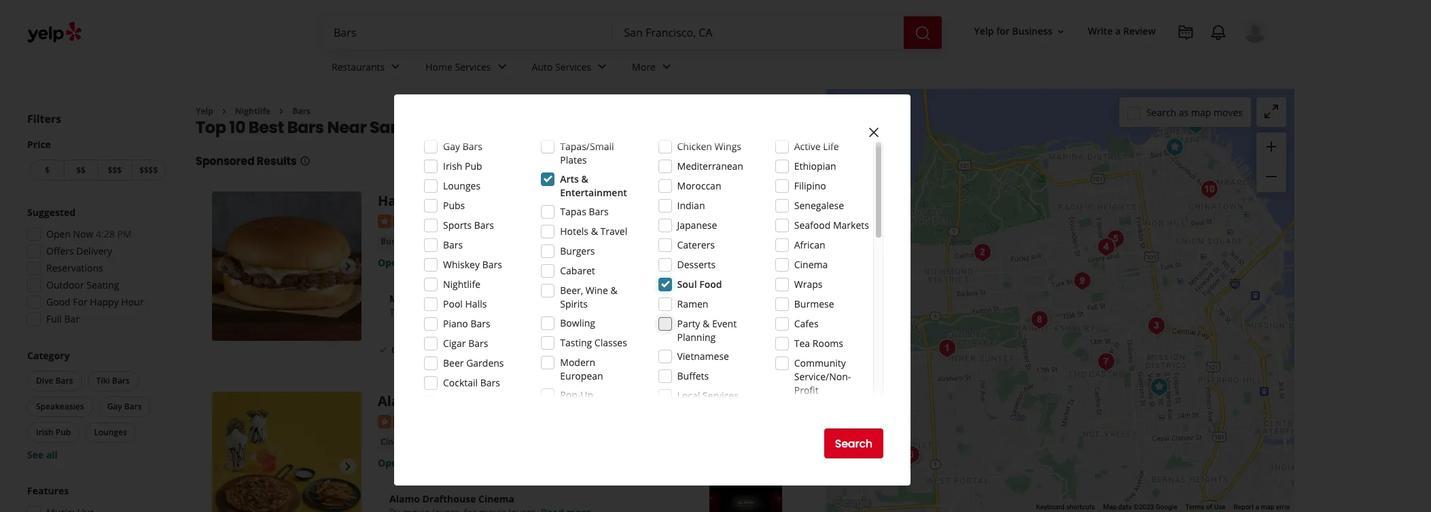 Task type: vqa. For each thing, say whether or not it's contained in the screenshot.
Cool Link
no



Task type: locate. For each thing, give the bounding box(es) containing it.
1 horizontal spatial gay bars
[[443, 140, 482, 153]]

see
[[27, 449, 44, 461]]

service/non-
[[794, 370, 851, 383]]

irish pub
[[443, 160, 482, 173], [36, 427, 71, 438]]

16 chevron right v2 image right yelp link
[[219, 106, 230, 117]]

services for local services
[[703, 389, 739, 402]]

yelp inside button
[[974, 25, 994, 38]]

0 horizontal spatial pub
[[56, 427, 71, 438]]

1 24 chevron down v2 image from the left
[[388, 59, 404, 75]]

1 vertical spatial drafthouse
[[422, 492, 476, 505]]

& inside party & event planning
[[703, 317, 710, 330]]

$
[[45, 164, 49, 176]]

0 horizontal spatial map
[[1191, 106, 1211, 119]]

the sage & drifter image
[[933, 335, 961, 362]]

search dialog
[[0, 0, 1431, 512]]

0 horizontal spatial 16 chevron right v2 image
[[219, 106, 230, 117]]

0 horizontal spatial a
[[1115, 25, 1121, 38]]

1 horizontal spatial a
[[1256, 504, 1259, 511]]

1 horizontal spatial cocktail
[[526, 236, 559, 247]]

nightlife up off
[[443, 278, 480, 291]]

2 next image from the top
[[340, 459, 356, 475]]

4:28
[[96, 228, 115, 241]]

pub inside "search" dialog
[[465, 160, 482, 173]]

1 horizontal spatial nightlife
[[443, 278, 480, 291]]

map right as
[[1191, 106, 1211, 119]]

0 horizontal spatial lounges
[[94, 427, 127, 438]]

irish pub inside "search" dialog
[[443, 160, 482, 173]]

0 horizontal spatial irish pub
[[36, 427, 71, 438]]

pub up all
[[56, 427, 71, 438]]

& for arts
[[581, 173, 588, 186]]

services right the local
[[703, 389, 739, 402]]

1 horizontal spatial lounges
[[443, 179, 481, 192]]

irish inside "search" dialog
[[443, 160, 462, 173]]

0 vertical spatial cocktail
[[526, 236, 559, 247]]

0 horizontal spatial nightlife
[[235, 105, 271, 117]]

slideshow element
[[212, 192, 362, 341], [212, 392, 362, 512]]

mission
[[594, 392, 646, 411]]

1 horizontal spatial irish pub
[[443, 160, 482, 173]]

pm right 10:00
[[455, 256, 469, 269]]

0 vertical spatial pub
[[465, 160, 482, 173]]

bars right best
[[292, 105, 311, 117]]

0 vertical spatial irish pub
[[443, 160, 482, 173]]

map
[[1191, 106, 1211, 119], [1261, 504, 1275, 511]]

1 horizontal spatial 16 chevron right v2 image
[[276, 106, 287, 117]]

a inside write a review link
[[1115, 25, 1121, 38]]

24 chevron down v2 image right the auto services
[[594, 59, 610, 75]]

0 vertical spatial gay
[[443, 140, 460, 153]]

now
[[73, 228, 93, 241]]

1 horizontal spatial burgers
[[560, 245, 595, 258]]

irish pub up cafe
[[443, 160, 482, 173]]

search as map moves
[[1146, 106, 1243, 119]]

search for search
[[835, 436, 873, 452]]

bars down "gardens"
[[480, 376, 500, 389]]

pm inside "group"
[[117, 228, 132, 241]]

gay bars inside button
[[107, 401, 142, 413]]

search left as
[[1146, 106, 1177, 119]]

price group
[[27, 138, 169, 183]]

alamo for alamo drafthouse cinema
[[389, 492, 420, 505]]

a right write
[[1115, 25, 1121, 38]]

cocktail bars
[[526, 236, 579, 247], [443, 376, 500, 389]]

16 checkmark v2 image
[[466, 344, 477, 355]]

1 horizontal spatial search
[[1146, 106, 1177, 119]]

0 vertical spatial restaurants
[[332, 60, 385, 73]]

0 vertical spatial next image
[[340, 259, 356, 275]]

24 chevron down v2 image left auto
[[494, 59, 510, 75]]

1 horizontal spatial 24 chevron down v2 image
[[594, 59, 610, 75]]

classes
[[595, 336, 627, 349]]

yelp for yelp link
[[196, 105, 213, 117]]

cafes
[[794, 317, 819, 330]]

0 horizontal spatial cocktail
[[443, 376, 478, 389]]

cinema inside "search" dialog
[[794, 258, 828, 271]]

irish pub up all
[[36, 427, 71, 438]]

1 vertical spatial a
[[1256, 504, 1259, 511]]

1 horizontal spatial yelp
[[974, 25, 994, 38]]

services inside "search" dialog
[[703, 389, 739, 402]]

0 horizontal spatial gay bars
[[107, 401, 142, 413]]

pm right 4:28
[[117, 228, 132, 241]]

error
[[1276, 504, 1291, 511]]

open now 4:28 pm
[[46, 228, 132, 241]]

european
[[560, 370, 603, 383]]

gay inside "search" dialog
[[443, 140, 460, 153]]

0 vertical spatial gay bars
[[443, 140, 482, 153]]

use
[[1214, 504, 1226, 511]]

1 vertical spatial irish pub
[[36, 427, 71, 438]]

gay down francisco,
[[443, 140, 460, 153]]

0 horizontal spatial search
[[835, 436, 873, 452]]

0 horizontal spatial delivery
[[76, 245, 112, 258]]

delivery down open now 4:28 pm
[[76, 245, 112, 258]]

pop-
[[560, 389, 581, 402]]

burgers inside "button"
[[381, 236, 412, 247]]

search image
[[914, 25, 931, 41]]

1 24 chevron down v2 image from the left
[[494, 59, 510, 75]]

open up the offers on the left
[[46, 228, 71, 241]]

open for now
[[46, 228, 71, 241]]

0 horizontal spatial 24 chevron down v2 image
[[494, 59, 510, 75]]

1 horizontal spatial 24 chevron down v2 image
[[658, 59, 675, 75]]

1 vertical spatial yelp
[[196, 105, 213, 117]]

alamo drafthouse cinema new mission
[[378, 392, 646, 411]]

map left error
[[1261, 504, 1275, 511]]

cocktail
[[526, 236, 559, 247], [443, 376, 478, 389]]

cocktail bars down tapas
[[526, 236, 579, 247]]

terms of use link
[[1186, 504, 1226, 511]]

1 vertical spatial next image
[[340, 459, 356, 475]]

$$$$ button
[[131, 160, 166, 181]]

0 horizontal spatial gay
[[107, 401, 122, 413]]

gay bars down tiki bars button
[[107, 401, 142, 413]]

0 vertical spatial lounges
[[443, 179, 481, 192]]

2.8 star rating image
[[378, 215, 451, 228]]

0 vertical spatial delivery
[[76, 245, 112, 258]]

0 vertical spatial outdoor
[[46, 279, 84, 292]]

dahlia lounge image
[[1143, 312, 1170, 339]]

zam zam image
[[1026, 306, 1053, 333]]

african
[[794, 239, 825, 251]]

0 vertical spatial open
[[46, 228, 71, 241]]

next image
[[340, 259, 356, 275], [340, 459, 356, 475]]

1 vertical spatial irish
[[36, 427, 53, 438]]

new
[[424, 306, 442, 319]]

0 horizontal spatial restaurants
[[332, 60, 385, 73]]

cocktail inside "search" dialog
[[443, 376, 478, 389]]

0 horizontal spatial yelp
[[196, 105, 213, 117]]

moroccan
[[677, 179, 721, 192]]

previous image
[[217, 259, 234, 275]]

read
[[526, 306, 549, 319]]

0 vertical spatial pm
[[117, 228, 132, 241]]

burgers down 2.8 star rating image
[[381, 236, 412, 247]]

1 horizontal spatial cocktail bars
[[526, 236, 579, 247]]

0 horizontal spatial outdoor
[[46, 279, 84, 292]]

24 chevron down v2 image inside more link
[[658, 59, 675, 75]]

1 vertical spatial pm
[[455, 256, 469, 269]]

fermentation lab image
[[1102, 225, 1129, 252]]

new
[[560, 392, 591, 411]]

1 vertical spatial restaurants
[[560, 402, 613, 415]]

review
[[1123, 25, 1156, 38]]

1 vertical spatial outdoor
[[391, 344, 425, 356]]

irish up see all
[[36, 427, 53, 438]]

speakeasies
[[36, 401, 84, 413]]

0 horizontal spatial irish
[[36, 427, 53, 438]]

yelp for business
[[974, 25, 1053, 38]]

map for error
[[1261, 504, 1275, 511]]

pm for open now 4:28 pm
[[117, 228, 132, 241]]

party & event planning
[[677, 317, 737, 344]]

1 vertical spatial slideshow element
[[212, 392, 362, 512]]

projects image
[[1178, 24, 1194, 41]]

1 vertical spatial alamo
[[389, 492, 420, 505]]

alamo up 3.5 star rating image at the bottom of the page
[[378, 392, 421, 411]]

& right 'wine'
[[611, 284, 618, 297]]

1 vertical spatial search
[[835, 436, 873, 452]]

open down "cinema" button
[[378, 456, 403, 469]]

kicks
[[420, 292, 445, 305]]

as
[[1179, 106, 1189, 119]]

pub up cafe
[[465, 160, 482, 173]]

off
[[447, 292, 460, 305]]

cocktail left hotels
[[526, 236, 559, 247]]

1 horizontal spatial gay
[[443, 140, 460, 153]]

restaurants down up
[[560, 402, 613, 415]]

burgers link
[[378, 235, 415, 249]]

None search field
[[323, 16, 944, 49]]

& up planning
[[703, 317, 710, 330]]

menu
[[465, 306, 491, 319]]

drafthouse for alamo drafthouse cinema
[[422, 492, 476, 505]]

wine
[[586, 284, 608, 297]]

gay inside gay bars button
[[107, 401, 122, 413]]

1 horizontal spatial restaurants
[[560, 402, 613, 415]]

terms of use
[[1186, 504, 1226, 511]]

close image
[[866, 124, 882, 141]]

next image for alamo drafthouse cinema new mission
[[340, 459, 356, 475]]

0 horizontal spatial alamo drafthouse cinema new mission image
[[212, 392, 362, 512]]

search
[[1146, 106, 1177, 119], [835, 436, 873, 452]]

map data ©2023 google
[[1103, 504, 1177, 511]]

search left lost and found icon
[[835, 436, 873, 452]]

near
[[327, 116, 367, 139]]

services for home services
[[455, 60, 491, 73]]

hotels
[[560, 225, 589, 238]]

0 vertical spatial alamo
[[378, 392, 421, 411]]

modern
[[560, 356, 595, 369]]

mediterranean
[[677, 160, 743, 173]]

lounges up "pubs"
[[443, 179, 481, 192]]

chicken
[[677, 140, 712, 153]]

$ button
[[30, 160, 64, 181]]

1 horizontal spatial outdoor
[[391, 344, 425, 356]]

1 vertical spatial cocktail
[[443, 376, 478, 389]]

gardens
[[466, 357, 504, 370]]

group containing category
[[24, 349, 169, 462]]

gay bars down francisco,
[[443, 140, 482, 153]]

lost and found image
[[897, 441, 925, 469]]

lounges down gay bars button
[[94, 427, 127, 438]]

yelp left 10
[[196, 105, 213, 117]]

& left travel
[[591, 225, 598, 238]]

restaurants inside "search" dialog
[[560, 402, 613, 415]]

outdoor for outdoor seating
[[391, 344, 425, 356]]

full
[[46, 313, 62, 326]]

irish pub button
[[27, 423, 80, 443]]

0 vertical spatial search
[[1146, 106, 1177, 119]]

group
[[1257, 133, 1286, 192], [23, 206, 169, 330], [24, 349, 169, 462]]

bars down francisco,
[[463, 140, 482, 153]]

1 vertical spatial delivery
[[480, 344, 512, 356]]

shortcuts
[[1066, 504, 1095, 511]]

dive bars button
[[27, 371, 82, 391]]

previous image
[[217, 459, 234, 475]]

local
[[677, 389, 700, 402]]

2 24 chevron down v2 image from the left
[[658, 59, 675, 75]]

0 vertical spatial cocktail bars
[[526, 236, 579, 247]]

16 chevron right v2 image
[[219, 106, 230, 117], [276, 106, 287, 117]]

1 slideshow element from the top
[[212, 192, 362, 341]]

0 horizontal spatial services
[[455, 60, 491, 73]]

hour
[[121, 296, 144, 309]]

outdoor right 16 checkmark v2 image
[[391, 344, 425, 356]]

1 vertical spatial cocktail bars
[[443, 376, 500, 389]]

0 vertical spatial drafthouse
[[425, 392, 502, 411]]

sponsored
[[196, 154, 255, 169]]

last call bar image
[[1092, 348, 1120, 375]]

16 chevron right v2 image left bars link
[[276, 106, 287, 117]]

1 horizontal spatial pub
[[465, 160, 482, 173]]

services right auto
[[555, 60, 591, 73]]

24 chevron down v2 image inside "auto services" link
[[594, 59, 610, 75]]

24 chevron down v2 image left home
[[388, 59, 404, 75]]

24 chevron down v2 image
[[388, 59, 404, 75], [594, 59, 610, 75]]

tapas bars
[[560, 205, 609, 218]]

1 vertical spatial gay bars
[[107, 401, 142, 413]]

2 24 chevron down v2 image from the left
[[594, 59, 610, 75]]

features group
[[23, 485, 169, 512]]

good for happy hour
[[46, 296, 144, 309]]

services right home
[[455, 60, 491, 73]]

cinema inside button
[[381, 436, 411, 448]]

3.5 star rating image
[[378, 415, 451, 429]]

business categories element
[[321, 49, 1267, 88]]

yelp left for
[[974, 25, 994, 38]]

alamo down cinema link
[[389, 492, 420, 505]]

1 horizontal spatial irish
[[443, 160, 462, 173]]

& right arts
[[581, 173, 588, 186]]

search inside button
[[835, 436, 873, 452]]

0 vertical spatial slideshow element
[[212, 192, 362, 341]]

mini bar sf image
[[1069, 267, 1096, 295]]

1 vertical spatial nightlife
[[443, 278, 480, 291]]

burgers up the cabaret
[[560, 245, 595, 258]]

bars down halls
[[471, 317, 490, 330]]

2 horizontal spatial services
[[703, 389, 739, 402]]

seafood
[[794, 219, 831, 232]]

alamo drafthouse cinema new mission link
[[378, 392, 646, 411]]

tiki
[[96, 375, 110, 387]]

0 vertical spatial map
[[1191, 106, 1211, 119]]

0 vertical spatial nightlife
[[235, 105, 271, 117]]

delivery up "gardens"
[[480, 344, 512, 356]]

1 vertical spatial pub
[[56, 427, 71, 438]]

gay down tiki bars button
[[107, 401, 122, 413]]

chicken wings
[[677, 140, 741, 153]]

a right report
[[1256, 504, 1259, 511]]

1 vertical spatial group
[[23, 206, 169, 330]]

restaurants inside restaurants link
[[332, 60, 385, 73]]

$$
[[76, 164, 86, 176]]

open for until
[[378, 256, 403, 269]]

bars down "sports"
[[443, 239, 463, 251]]

restaurants up near
[[332, 60, 385, 73]]

open down burgers "button"
[[378, 256, 403, 269]]

0 horizontal spatial pm
[[117, 228, 132, 241]]

spirits
[[560, 298, 588, 311]]

1 horizontal spatial alamo drafthouse cinema new mission image
[[1145, 373, 1173, 401]]

1 horizontal spatial services
[[555, 60, 591, 73]]

1 vertical spatial map
[[1261, 504, 1275, 511]]

yelp for yelp for business
[[974, 25, 994, 38]]

24 chevron down v2 image for restaurants
[[388, 59, 404, 75]]

1 vertical spatial lounges
[[94, 427, 127, 438]]

moves
[[1214, 106, 1243, 119]]

services for auto services
[[555, 60, 591, 73]]

piano
[[443, 317, 468, 330]]

modern european
[[560, 356, 603, 383]]

0 vertical spatial irish
[[443, 160, 462, 173]]

price
[[27, 138, 51, 151]]

burgers inside "search" dialog
[[560, 245, 595, 258]]

arts & entertainment
[[560, 173, 627, 199]]

24 chevron down v2 image right more
[[658, 59, 675, 75]]

cocktail bars down beer gardens
[[443, 376, 500, 389]]

2 vertical spatial group
[[24, 349, 169, 462]]

cocktail down beer
[[443, 376, 478, 389]]

10
[[229, 116, 245, 139]]

24 chevron down v2 image inside home services link
[[494, 59, 510, 75]]

1 vertical spatial open
[[378, 256, 403, 269]]

& inside arts & entertainment
[[581, 173, 588, 186]]

1 next image from the top
[[340, 259, 356, 275]]

& for party
[[703, 317, 710, 330]]

offers delivery
[[46, 245, 112, 258]]

outdoor up good at the left of page
[[46, 279, 84, 292]]

vietnamese
[[677, 350, 729, 363]]

nightlife right top on the top left of the page
[[235, 105, 271, 117]]

1 horizontal spatial map
[[1261, 504, 1275, 511]]

0 horizontal spatial cocktail bars
[[443, 376, 500, 389]]

0 vertical spatial yelp
[[974, 25, 994, 38]]

keyboard
[[1036, 504, 1065, 511]]

more link
[[621, 49, 686, 88]]

10:00
[[428, 256, 452, 269]]

alamo drafthouse cinema new mission image
[[1145, 373, 1173, 401], [212, 392, 362, 512]]

1 vertical spatial gay
[[107, 401, 122, 413]]

drafthouse for alamo drafthouse cinema new mission
[[425, 392, 502, 411]]

seafood markets
[[794, 219, 869, 232]]

0 horizontal spatial burgers
[[381, 236, 412, 247]]

report
[[1234, 504, 1254, 511]]

bars down the (traditional)
[[482, 258, 502, 271]]

search for search as map moves
[[1146, 106, 1177, 119]]

bars right dive
[[55, 375, 73, 387]]

report a map error
[[1234, 504, 1291, 511]]

good
[[46, 296, 70, 309]]

irish up cafe
[[443, 160, 462, 173]]

bars up the (traditional)
[[474, 219, 494, 232]]

0 horizontal spatial 24 chevron down v2 image
[[388, 59, 404, 75]]

google image
[[830, 495, 875, 512]]

search button
[[824, 429, 883, 459]]

24 chevron down v2 image inside restaurants link
[[388, 59, 404, 75]]

2 slideshow element from the top
[[212, 392, 362, 512]]

reviews)
[[496, 214, 533, 227]]

cocktail bars inside button
[[526, 236, 579, 247]]

& inside beer, wine & spirits
[[611, 284, 618, 297]]

halls
[[465, 298, 487, 311]]

1 horizontal spatial pm
[[455, 256, 469, 269]]

24 chevron down v2 image
[[494, 59, 510, 75], [658, 59, 675, 75]]

1 16 chevron right v2 image from the left
[[219, 106, 230, 117]]

2 16 chevron right v2 image from the left
[[276, 106, 287, 117]]

kennedy's indian curry house & irish pub image
[[1161, 134, 1188, 161]]

0 vertical spatial a
[[1115, 25, 1121, 38]]



Task type: describe. For each thing, give the bounding box(es) containing it.
hard rock cafe image
[[212, 192, 362, 341]]

lounges inside button
[[94, 427, 127, 438]]

bars down tiki bars button
[[124, 401, 142, 413]]

dive bars
[[36, 375, 73, 387]]

cinema link
[[378, 435, 414, 449]]

travel
[[600, 225, 627, 238]]

cinema button
[[378, 435, 414, 449]]

open until 10:00 pm
[[378, 256, 469, 269]]

24 chevron down v2 image for home services
[[494, 59, 510, 75]]

bars up beer gardens
[[468, 337, 488, 350]]

profit
[[794, 384, 819, 397]]

cocktail inside the cocktail bars button
[[526, 236, 559, 247]]

of
[[1206, 504, 1213, 511]]

write a review link
[[1083, 19, 1161, 44]]

magic kicks off here try our new kids menu today! read more
[[389, 292, 576, 319]]

pub inside button
[[56, 427, 71, 438]]

outdoor for outdoor seating
[[46, 279, 84, 292]]

american (traditional) link
[[420, 235, 518, 249]]

nightlife inside "search" dialog
[[443, 278, 480, 291]]

home
[[426, 60, 453, 73]]

features
[[27, 485, 69, 497]]

16 info v2 image
[[299, 156, 310, 167]]

for
[[996, 25, 1010, 38]]

gay bars inside "search" dialog
[[443, 140, 482, 153]]

16 checkmark v2 image
[[378, 344, 389, 355]]

map for moves
[[1191, 106, 1211, 119]]

terms
[[1186, 504, 1205, 511]]

1 horizontal spatial delivery
[[480, 344, 512, 356]]

tasting
[[560, 336, 592, 349]]

cocktail bars link
[[523, 235, 582, 249]]

local services
[[677, 389, 739, 402]]

kids
[[445, 306, 463, 319]]

auto services
[[532, 60, 591, 73]]

beer gardens
[[443, 357, 504, 370]]

dive
[[36, 375, 53, 387]]

tiki bars button
[[87, 371, 139, 391]]

irish inside button
[[36, 427, 53, 438]]

delivery inside "group"
[[76, 245, 112, 258]]

more
[[552, 306, 576, 319]]

indian
[[677, 199, 705, 212]]

scarlet lounge image
[[969, 239, 996, 266]]

filters
[[27, 111, 61, 126]]

write a review
[[1088, 25, 1156, 38]]

markets
[[833, 219, 869, 232]]

yelp for business button
[[969, 19, 1072, 44]]

notifications image
[[1210, 24, 1227, 41]]

irish pub inside button
[[36, 427, 71, 438]]

user actions element
[[963, 17, 1286, 101]]

expand map image
[[1263, 103, 1280, 120]]

sports bars
[[443, 219, 494, 232]]

bars down entertainment
[[589, 205, 609, 218]]

& for hotels
[[591, 225, 598, 238]]

16 chevron down v2 image
[[1055, 26, 1066, 37]]

zoom in image
[[1263, 138, 1280, 155]]

the social study image
[[1092, 233, 1120, 261]]

$$ button
[[64, 160, 98, 181]]

senegalese
[[794, 199, 844, 212]]

zoom out image
[[1263, 169, 1280, 185]]

pool halls
[[443, 298, 487, 311]]

active
[[794, 140, 821, 153]]

cocktail bars inside "search" dialog
[[443, 376, 500, 389]]

speakeasies button
[[27, 397, 93, 417]]

beer,
[[560, 284, 583, 297]]

alamo for alamo drafthouse cinema new mission
[[378, 392, 421, 411]]

cigar
[[443, 337, 466, 350]]

bars right 'tiki'
[[112, 375, 130, 387]]

a for write
[[1115, 25, 1121, 38]]

keyboard shortcuts
[[1036, 504, 1095, 511]]

cigar bars
[[443, 337, 488, 350]]

best
[[249, 116, 284, 139]]

rooms
[[813, 337, 843, 350]]

party
[[677, 317, 700, 330]]

community
[[794, 357, 846, 370]]

bars up 16 info v2 icon
[[287, 116, 324, 139]]

offers
[[46, 245, 74, 258]]

entertainment
[[560, 186, 627, 199]]

our
[[406, 306, 421, 319]]

a for report
[[1256, 504, 1259, 511]]

hard rock cafe image
[[1182, 110, 1209, 138]]

24 chevron down v2 image for more
[[658, 59, 675, 75]]

hard rock cafe link
[[378, 192, 481, 210]]

slideshow element for alamo drafthouse cinema new mission
[[212, 392, 362, 512]]

write
[[1088, 25, 1113, 38]]

0 vertical spatial group
[[1257, 133, 1286, 192]]

home services
[[426, 60, 491, 73]]

desserts
[[677, 258, 716, 271]]

16 chevron right v2 image for nightlife
[[219, 106, 230, 117]]

lion's den bar and lounge image
[[1196, 176, 1223, 203]]

2 vertical spatial open
[[378, 456, 403, 469]]

tapas
[[560, 205, 586, 218]]

american
[[423, 236, 462, 247]]

rock
[[415, 192, 448, 210]]

try
[[389, 306, 403, 319]]

2.8 (1.1k reviews)
[[457, 214, 533, 227]]

slideshow element for hard rock cafe
[[212, 192, 362, 341]]

ethiopian
[[794, 160, 836, 173]]

caterers
[[677, 239, 715, 251]]

16 chevron right v2 image for bars
[[276, 106, 287, 117]]

group containing suggested
[[23, 206, 169, 330]]

top 10 best bars near san francisco, california
[[196, 116, 572, 139]]

next image for hard rock cafe
[[340, 259, 356, 275]]

filipino
[[794, 179, 826, 192]]

bars down tapas
[[561, 236, 579, 247]]

business
[[1012, 25, 1053, 38]]

(traditional)
[[464, 236, 515, 247]]

tea rooms
[[794, 337, 843, 350]]

buffets
[[677, 370, 709, 383]]

arts
[[560, 173, 579, 186]]

today!
[[493, 306, 521, 319]]

here
[[463, 292, 486, 305]]

lounges inside "search" dialog
[[443, 179, 481, 192]]

24 chevron down v2 image for auto services
[[594, 59, 610, 75]]

auto
[[532, 60, 553, 73]]

alamo drafthouse cinema new mission image inside map region
[[1145, 373, 1173, 401]]

(1.1k
[[473, 214, 494, 227]]

fisherman's wharf
[[587, 236, 670, 249]]

event
[[712, 317, 737, 330]]

map region
[[761, 64, 1431, 512]]

map
[[1103, 504, 1117, 511]]

life
[[823, 140, 839, 153]]

burgers button
[[378, 235, 415, 249]]

restaurants link
[[321, 49, 415, 88]]

tiki bars
[[96, 375, 130, 387]]

pm for open until 10:00 pm
[[455, 256, 469, 269]]

seating
[[87, 279, 119, 292]]

top
[[196, 116, 226, 139]]

hotels & travel
[[560, 225, 627, 238]]

sponsored results
[[196, 154, 297, 169]]

soul food
[[677, 278, 722, 291]]



